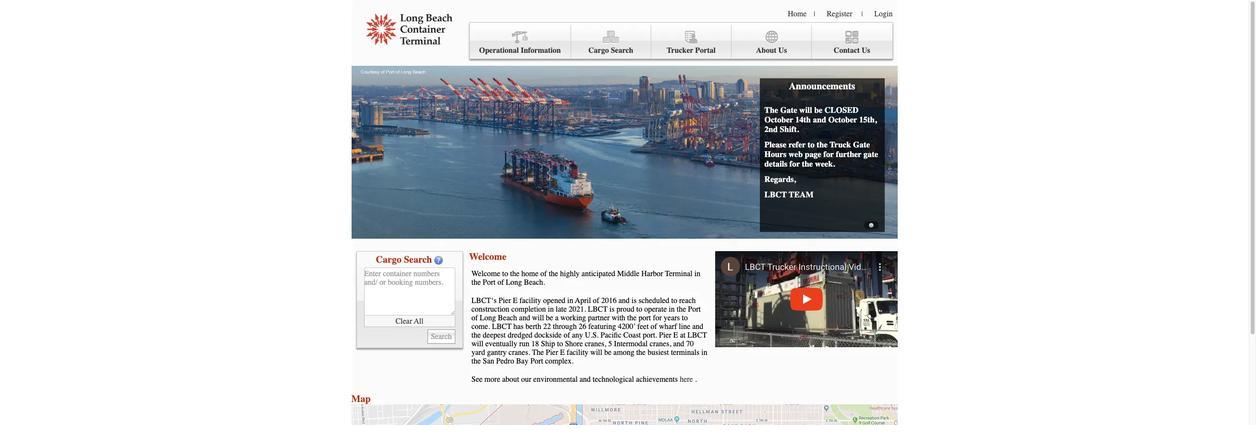 Task type: vqa. For each thing, say whether or not it's contained in the screenshot.
Achievements on the bottom
yes



Task type: describe. For each thing, give the bounding box(es) containing it.
working
[[561, 314, 586, 322]]

in inside welcome to the home of the highly anticipated middle harbor terminal in the port of long beach.
[[695, 270, 701, 278]]

contact us
[[834, 46, 871, 55]]

home
[[788, 10, 807, 18]]

operational information
[[479, 46, 561, 55]]

about us
[[756, 46, 787, 55]]

and right 2016
[[619, 296, 630, 305]]

eventually
[[485, 340, 518, 348]]

lbct right at
[[688, 331, 707, 340]]

gate inside the gate will be closed october 14th and october 15th, 2nd shift.
[[781, 105, 798, 115]]

web
[[789, 149, 803, 159]]

1 horizontal spatial is
[[632, 296, 637, 305]]

all
[[414, 317, 424, 326]]

the gate will be closed october 14th and october 15th, 2nd shift.
[[765, 105, 877, 134]]

in right operate
[[669, 305, 675, 314]]

the left 'port'
[[627, 314, 637, 322]]

cranes.
[[509, 348, 530, 357]]

will down come.
[[472, 340, 484, 348]]

of left any
[[564, 331, 570, 340]]

the up lbct's
[[472, 278, 481, 287]]

contact
[[834, 46, 860, 55]]

lbct down regards,​
[[765, 190, 787, 199]]

team
[[789, 190, 814, 199]]

to right proud
[[637, 305, 643, 314]]

the left highly
[[549, 270, 558, 278]]

2 cranes, from the left
[[650, 340, 671, 348]]

years
[[664, 314, 680, 322]]

beach
[[498, 314, 517, 322]]

opened
[[543, 296, 566, 305]]

the left 'home' on the bottom left of the page
[[510, 270, 520, 278]]

shore
[[565, 340, 583, 348]]

terminals
[[671, 348, 700, 357]]

u.s.
[[585, 331, 599, 340]]

portal
[[695, 46, 716, 55]]

about
[[502, 375, 519, 384]]

cargo inside menu bar
[[589, 46, 609, 55]]

the inside 'lbct's pier e facility opened in april of 2016 and is scheduled to reach construction completion in late 2021.  lbct is proud to operate in the port of long beach and will be a working partner with the port for years to come.  lbct has berth 22 through 26 featuring 4200' feet of wharf line and the deepest dredged dockside of any u.s. pacific coast port. pier e at lbct will eventually run 18 ship to shore cranes, 5 intermodal cranes, and 70 yard gantry cranes. the pier e facility will be among the busiest terminals in the san pedro bay port complex.'
[[532, 348, 544, 357]]

pedro
[[496, 357, 514, 366]]

0 horizontal spatial is
[[610, 305, 615, 314]]

0 horizontal spatial search
[[404, 254, 432, 265]]

page
[[805, 149, 822, 159]]

0 horizontal spatial e
[[513, 296, 518, 305]]

harbor
[[642, 270, 663, 278]]

register link
[[827, 10, 853, 18]]

will left 5
[[591, 348, 603, 357]]

be inside the gate will be closed october 14th and october 15th, 2nd shift.
[[815, 105, 823, 115]]

pacific
[[601, 331, 622, 340]]

more
[[485, 375, 500, 384]]

the right among
[[637, 348, 646, 357]]

2nd
[[765, 124, 778, 134]]

to right ship on the left bottom of the page
[[557, 340, 563, 348]]

any
[[572, 331, 583, 340]]

clear
[[396, 317, 412, 326]]

the up "yard"
[[472, 331, 481, 340]]

middle
[[617, 270, 640, 278]]

and right the line
[[693, 322, 704, 331]]

1 october from the left
[[765, 115, 794, 124]]

lbct team
[[765, 190, 814, 199]]

come.
[[472, 322, 490, 331]]

in left late
[[548, 305, 554, 314]]

dredged
[[508, 331, 533, 340]]

welcome for welcome to the home of the highly anticipated middle harbor terminal in the port of long beach.
[[472, 270, 500, 278]]

our
[[521, 375, 532, 384]]

here
[[680, 375, 693, 384]]

0 horizontal spatial facility
[[520, 296, 541, 305]]

register
[[827, 10, 853, 18]]

please
[[765, 140, 787, 149]]

in right 70
[[702, 348, 708, 357]]

lbct left has
[[492, 322, 512, 331]]

technological
[[593, 375, 634, 384]]

contact us link
[[812, 25, 893, 59]]

see
[[472, 375, 483, 384]]

to inside welcome to the home of the highly anticipated middle harbor terminal in the port of long beach.
[[502, 270, 508, 278]]

achievements
[[636, 375, 678, 384]]

home
[[522, 270, 539, 278]]

run
[[519, 340, 530, 348]]

wharf
[[659, 322, 677, 331]]

lbct up featuring
[[588, 305, 608, 314]]

bay
[[516, 357, 529, 366]]

environmental
[[534, 375, 578, 384]]

2 october from the left
[[829, 115, 857, 124]]

and left 70
[[673, 340, 684, 348]]

2 horizontal spatial port
[[688, 305, 701, 314]]

gantry
[[487, 348, 507, 357]]

busiest
[[648, 348, 669, 357]]

a
[[555, 314, 559, 322]]

shift.
[[780, 124, 799, 134]]

gate inside please refer to the truck gate hours web page for further gate details for the week.
[[853, 140, 870, 149]]

completion
[[512, 305, 546, 314]]

lbct's pier e facility opened in april of 2016 and is scheduled to reach construction completion in late 2021.  lbct is proud to operate in the port of long beach and will be a working partner with the port for years to come.  lbct has berth 22 through 26 featuring 4200' feet of wharf line and the deepest dredged dockside of any u.s. pacific coast port. pier e at lbct will eventually run 18 ship to shore cranes, 5 intermodal cranes, and 70 yard gantry cranes. the pier e facility will be among the busiest terminals in the san pedro bay port complex.
[[472, 296, 708, 366]]

1 | from the left
[[814, 10, 815, 18]]

details
[[765, 159, 788, 169]]

14th and
[[796, 115, 827, 124]]

login
[[875, 10, 893, 18]]

1 horizontal spatial be
[[604, 348, 612, 357]]

for inside 'lbct's pier e facility opened in april of 2016 and is scheduled to reach construction completion in late 2021.  lbct is proud to operate in the port of long beach and will be a working partner with the port for years to come.  lbct has berth 22 through 26 featuring 4200' feet of wharf line and the deepest dredged dockside of any u.s. pacific coast port. pier e at lbct will eventually run 18 ship to shore cranes, 5 intermodal cranes, and 70 yard gantry cranes. the pier e facility will be among the busiest terminals in the san pedro bay port complex.'
[[653, 314, 662, 322]]

ship
[[541, 340, 555, 348]]

1 horizontal spatial e
[[560, 348, 565, 357]]

2 horizontal spatial for
[[824, 149, 834, 159]]

and left technological
[[580, 375, 591, 384]]

closed
[[825, 105, 859, 115]]

1 vertical spatial facility
[[567, 348, 589, 357]]

0 vertical spatial pier
[[499, 296, 511, 305]]

search inside menu bar
[[611, 46, 634, 55]]

please refer to the truck gate hours web page for further gate details for the week.
[[765, 140, 879, 169]]

Enter container numbers and/ or booking numbers. text field
[[364, 268, 455, 316]]

of right 'home' on the bottom left of the page
[[541, 270, 547, 278]]

.
[[695, 375, 697, 384]]

the left truck
[[817, 140, 828, 149]]

menu bar containing operational information
[[469, 22, 893, 59]]

1 horizontal spatial for
[[790, 159, 800, 169]]

4200'
[[618, 322, 636, 331]]

intermodal
[[614, 340, 648, 348]]

of up construction
[[498, 278, 504, 287]]

to left 'reach' in the right of the page
[[671, 296, 677, 305]]

70
[[686, 340, 694, 348]]



Task type: locate. For each thing, give the bounding box(es) containing it.
week.
[[815, 159, 835, 169]]

port inside welcome to the home of the highly anticipated middle harbor terminal in the port of long beach.
[[483, 278, 496, 287]]

anticipated
[[582, 270, 616, 278]]

0 horizontal spatial cargo search
[[376, 254, 432, 265]]

line
[[679, 322, 691, 331]]

trucker
[[667, 46, 694, 55]]

5
[[608, 340, 612, 348]]

0 horizontal spatial port
[[483, 278, 496, 287]]

regards,​
[[765, 174, 796, 184]]

home link
[[788, 10, 807, 18]]

1 vertical spatial the
[[532, 348, 544, 357]]

gate up shift.
[[781, 105, 798, 115]]

yard
[[472, 348, 485, 357]]

cargo search inside menu bar
[[589, 46, 634, 55]]

of left 2016
[[593, 296, 600, 305]]

us inside contact us link
[[862, 46, 871, 55]]

will
[[800, 105, 812, 115], [532, 314, 544, 322], [472, 340, 484, 348], [591, 348, 603, 357]]

and right beach
[[519, 314, 530, 322]]

dockside
[[535, 331, 562, 340]]

0 vertical spatial facility
[[520, 296, 541, 305]]

the
[[765, 105, 779, 115], [532, 348, 544, 357]]

1 horizontal spatial cargo
[[589, 46, 609, 55]]

port
[[483, 278, 496, 287], [688, 305, 701, 314], [531, 357, 543, 366]]

18
[[532, 340, 539, 348]]

late
[[556, 305, 567, 314]]

1 vertical spatial e
[[674, 331, 678, 340]]

through
[[553, 322, 577, 331]]

15th,
[[859, 115, 877, 124]]

for
[[824, 149, 834, 159], [790, 159, 800, 169], [653, 314, 662, 322]]

clear all button
[[364, 316, 455, 327]]

1 horizontal spatial search
[[611, 46, 634, 55]]

1 horizontal spatial long
[[506, 278, 522, 287]]

26
[[579, 322, 587, 331]]

port up lbct's
[[483, 278, 496, 287]]

to left 'home' on the bottom left of the page
[[502, 270, 508, 278]]

1 horizontal spatial october
[[829, 115, 857, 124]]

port.
[[643, 331, 657, 340]]

2016
[[601, 296, 617, 305]]

see more about our environmental and technological achievements here .
[[472, 375, 697, 384]]

0 horizontal spatial for
[[653, 314, 662, 322]]

0 horizontal spatial us
[[779, 46, 787, 55]]

here link
[[680, 375, 693, 384]]

trucker portal
[[667, 46, 716, 55]]

berth
[[526, 322, 542, 331]]

the inside the gate will be closed october 14th and october 15th, 2nd shift.
[[765, 105, 779, 115]]

1 cranes, from the left
[[585, 340, 607, 348]]

among
[[614, 348, 635, 357]]

0 horizontal spatial gate
[[781, 105, 798, 115]]

0 vertical spatial cargo
[[589, 46, 609, 55]]

1 vertical spatial port
[[688, 305, 701, 314]]

1 horizontal spatial the
[[765, 105, 779, 115]]

1 vertical spatial pier
[[659, 331, 672, 340]]

welcome to the home of the highly anticipated middle harbor terminal in the port of long beach.
[[472, 270, 701, 287]]

be
[[815, 105, 823, 115], [546, 314, 553, 322], [604, 348, 612, 357]]

of right feet
[[651, 322, 657, 331]]

long inside welcome to the home of the highly anticipated middle harbor terminal in the port of long beach.
[[506, 278, 522, 287]]

cargo search
[[589, 46, 634, 55], [376, 254, 432, 265]]

e up beach
[[513, 296, 518, 305]]

cranes, down wharf
[[650, 340, 671, 348]]

is left proud
[[610, 305, 615, 314]]

october
[[765, 115, 794, 124], [829, 115, 857, 124]]

gate
[[864, 149, 879, 159]]

us for contact us
[[862, 46, 871, 55]]

0 horizontal spatial long
[[480, 314, 496, 322]]

partner
[[588, 314, 610, 322]]

be left closed
[[815, 105, 823, 115]]

2 horizontal spatial be
[[815, 105, 823, 115]]

april
[[575, 296, 591, 305]]

cranes, left 5
[[585, 340, 607, 348]]

1 horizontal spatial gate
[[853, 140, 870, 149]]

welcome for welcome
[[469, 251, 507, 262]]

will left a
[[532, 314, 544, 322]]

long left beach.
[[506, 278, 522, 287]]

the
[[817, 140, 828, 149], [802, 159, 813, 169], [510, 270, 520, 278], [549, 270, 558, 278], [472, 278, 481, 287], [677, 305, 686, 314], [627, 314, 637, 322], [472, 331, 481, 340], [637, 348, 646, 357], [472, 357, 481, 366]]

2 us from the left
[[862, 46, 871, 55]]

0 horizontal spatial the
[[532, 348, 544, 357]]

complex.
[[545, 357, 574, 366]]

the left week.
[[802, 159, 813, 169]]

e left shore
[[560, 348, 565, 357]]

2021.
[[569, 305, 586, 314]]

1 horizontal spatial facility
[[567, 348, 589, 357]]

october up truck
[[829, 115, 857, 124]]

feet
[[637, 322, 649, 331]]

highly
[[560, 270, 580, 278]]

has
[[514, 322, 524, 331]]

0 horizontal spatial |
[[814, 10, 815, 18]]

is left scheduled
[[632, 296, 637, 305]]

pier up beach
[[499, 296, 511, 305]]

search
[[611, 46, 634, 55], [404, 254, 432, 265]]

information
[[521, 46, 561, 55]]

be left a
[[546, 314, 553, 322]]

us inside "about us" link
[[779, 46, 787, 55]]

0 vertical spatial the
[[765, 105, 779, 115]]

1 horizontal spatial us
[[862, 46, 871, 55]]

cargo search link
[[571, 25, 652, 59]]

of down lbct's
[[472, 314, 478, 322]]

1 horizontal spatial |
[[862, 10, 863, 18]]

1 vertical spatial welcome
[[472, 270, 500, 278]]

for right 'details'
[[790, 159, 800, 169]]

the up 2nd
[[765, 105, 779, 115]]

welcome inside welcome to the home of the highly anticipated middle harbor terminal in the port of long beach.
[[472, 270, 500, 278]]

2 horizontal spatial pier
[[659, 331, 672, 340]]

scheduled
[[639, 296, 670, 305]]

in right terminal
[[695, 270, 701, 278]]

to right years
[[682, 314, 688, 322]]

the left san
[[472, 357, 481, 366]]

22
[[543, 322, 551, 331]]

us right contact
[[862, 46, 871, 55]]

long down lbct's
[[480, 314, 496, 322]]

0 vertical spatial cargo search
[[589, 46, 634, 55]]

to right refer
[[808, 140, 815, 149]]

refer
[[789, 140, 806, 149]]

cranes,
[[585, 340, 607, 348], [650, 340, 671, 348]]

truck
[[830, 140, 851, 149]]

operate
[[644, 305, 667, 314]]

operational
[[479, 46, 519, 55]]

0 horizontal spatial cargo
[[376, 254, 402, 265]]

trucker portal link
[[652, 25, 732, 59]]

will inside the gate will be closed october 14th and october 15th, 2nd shift.
[[800, 105, 812, 115]]

e left at
[[674, 331, 678, 340]]

e
[[513, 296, 518, 305], [674, 331, 678, 340], [560, 348, 565, 357]]

deepest
[[483, 331, 506, 340]]

facility
[[520, 296, 541, 305], [567, 348, 589, 357]]

facility down any
[[567, 348, 589, 357]]

long inside 'lbct's pier e facility opened in april of 2016 and is scheduled to reach construction completion in late 2021.  lbct is proud to operate in the port of long beach and will be a working partner with the port for years to come.  lbct has berth 22 through 26 featuring 4200' feet of wharf line and the deepest dredged dockside of any u.s. pacific coast port. pier e at lbct will eventually run 18 ship to shore cranes, 5 intermodal cranes, and 70 yard gantry cranes. the pier e facility will be among the busiest terminals in the san pedro bay port complex.'
[[480, 314, 496, 322]]

announcements
[[789, 81, 855, 92]]

1 horizontal spatial pier
[[546, 348, 558, 357]]

1 horizontal spatial cargo search
[[589, 46, 634, 55]]

be left among
[[604, 348, 612, 357]]

proud
[[617, 305, 635, 314]]

0 vertical spatial port
[[483, 278, 496, 287]]

0 vertical spatial long
[[506, 278, 522, 287]]

for right 'port'
[[653, 314, 662, 322]]

1 vertical spatial be
[[546, 314, 553, 322]]

map
[[351, 394, 371, 405]]

long
[[506, 278, 522, 287], [480, 314, 496, 322]]

lbct
[[765, 190, 787, 199], [588, 305, 608, 314], [492, 322, 512, 331], [688, 331, 707, 340]]

| left 'login'
[[862, 10, 863, 18]]

2 | from the left
[[862, 10, 863, 18]]

2 vertical spatial port
[[531, 357, 543, 366]]

pier right port.
[[659, 331, 672, 340]]

further
[[836, 149, 862, 159]]

| right home link
[[814, 10, 815, 18]]

|
[[814, 10, 815, 18], [862, 10, 863, 18]]

and
[[619, 296, 630, 305], [519, 314, 530, 322], [693, 322, 704, 331], [673, 340, 684, 348], [580, 375, 591, 384]]

cargo
[[589, 46, 609, 55], [376, 254, 402, 265]]

1 vertical spatial cargo
[[376, 254, 402, 265]]

hours
[[765, 149, 787, 159]]

about us link
[[732, 25, 812, 59]]

0 horizontal spatial be
[[546, 314, 553, 322]]

0 horizontal spatial october
[[765, 115, 794, 124]]

2 horizontal spatial e
[[674, 331, 678, 340]]

terminal
[[665, 270, 693, 278]]

1 horizontal spatial port
[[531, 357, 543, 366]]

2 vertical spatial be
[[604, 348, 612, 357]]

coast
[[624, 331, 641, 340]]

0 vertical spatial gate
[[781, 105, 798, 115]]

in right late
[[567, 296, 573, 305]]

for right page
[[824, 149, 834, 159]]

2 vertical spatial pier
[[546, 348, 558, 357]]

to inside please refer to the truck gate hours web page for further gate details for the week.
[[808, 140, 815, 149]]

None submit
[[428, 330, 455, 344]]

menu bar
[[469, 22, 893, 59]]

the up the line
[[677, 305, 686, 314]]

port up the line
[[688, 305, 701, 314]]

will down announcements
[[800, 105, 812, 115]]

0 vertical spatial e
[[513, 296, 518, 305]]

1 vertical spatial search
[[404, 254, 432, 265]]

1 vertical spatial long
[[480, 314, 496, 322]]

0 horizontal spatial cranes,
[[585, 340, 607, 348]]

0 vertical spatial search
[[611, 46, 634, 55]]

october up please
[[765, 115, 794, 124]]

facility down beach.
[[520, 296, 541, 305]]

0 horizontal spatial pier
[[499, 296, 511, 305]]

us right "about"
[[779, 46, 787, 55]]

reach
[[679, 296, 696, 305]]

1 horizontal spatial cranes,
[[650, 340, 671, 348]]

pier down dockside
[[546, 348, 558, 357]]

is
[[632, 296, 637, 305], [610, 305, 615, 314]]

1 vertical spatial gate
[[853, 140, 870, 149]]

0 vertical spatial welcome
[[469, 251, 507, 262]]

1 us from the left
[[779, 46, 787, 55]]

gate right truck
[[853, 140, 870, 149]]

us for about us
[[779, 46, 787, 55]]

operational information link
[[470, 25, 571, 59]]

featuring
[[588, 322, 616, 331]]

1 vertical spatial cargo search
[[376, 254, 432, 265]]

port right bay
[[531, 357, 543, 366]]

lbct's
[[472, 296, 497, 305]]

gate
[[781, 105, 798, 115], [853, 140, 870, 149]]

0 vertical spatial be
[[815, 105, 823, 115]]

the right run
[[532, 348, 544, 357]]

welcome
[[469, 251, 507, 262], [472, 270, 500, 278]]

2 vertical spatial e
[[560, 348, 565, 357]]



